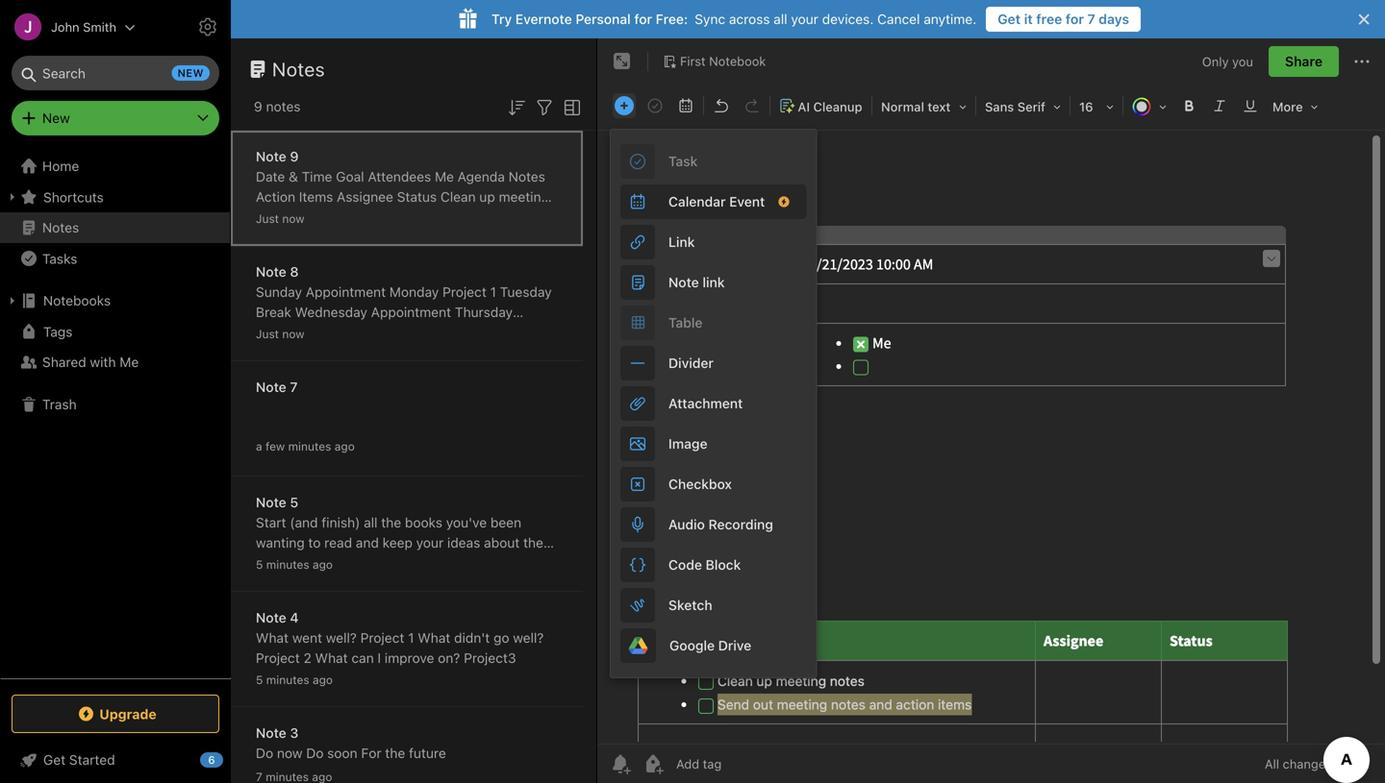 Task type: describe. For each thing, give the bounding box(es) containing it.
shortcuts button
[[0, 182, 230, 213]]

16
[[1079, 100, 1093, 114]]

1 vertical spatial minutes
[[266, 558, 309, 572]]

thursday
[[455, 304, 513, 320]]

assignee
[[337, 189, 393, 205]]

for for free:
[[634, 11, 652, 27]]

sync
[[695, 11, 725, 27]]

click to collapse image
[[224, 748, 238, 771]]

0 horizontal spatial meeting
[[354, 209, 404, 225]]

block
[[706, 557, 741, 573]]

bold image
[[1175, 92, 1202, 119]]

task link
[[611, 141, 816, 182]]

Add filters field
[[533, 94, 556, 119]]

2 well? from the left
[[513, 631, 544, 646]]

image
[[669, 436, 708, 452]]

5 minutes ago
[[256, 558, 333, 572]]

now for sunday appointment monday project 1 tuesday break wednesday appointment thursday project 2 friday task 3 saturday break
[[282, 328, 305, 341]]

divider link
[[611, 343, 816, 384]]

Add tag field
[[674, 757, 819, 773]]

saturday
[[401, 325, 456, 341]]

checkbox
[[669, 477, 732, 493]]

go
[[494, 631, 509, 646]]

calendar event link
[[611, 182, 816, 222]]

out
[[330, 209, 350, 225]]

code block link
[[611, 545, 816, 586]]

days
[[1099, 11, 1129, 27]]

book,
[[256, 576, 291, 592]]

note 3 do now do soon for the future
[[256, 726, 446, 762]]

personal
[[576, 11, 631, 27]]

try evernote personal for free: sync across all your devices. cancel anytime.
[[492, 11, 977, 27]]

attachment
[[669, 396, 743, 412]]

note 7
[[256, 379, 298, 395]]

shared
[[42, 354, 86, 370]]

2 inside sunday appointment monday project 1 tuesday break wednesday appointment thursday project 2 friday task 3 saturday break
[[304, 325, 312, 341]]

more
[[1273, 100, 1303, 114]]

note for note 4 what went well? project 1 what didn't go well? project 2 what can i improve on? project3 5 minutes ago
[[256, 610, 286, 626]]

wednesday
[[295, 304, 367, 320]]

place.
[[315, 556, 352, 571]]

your inside start (and finish) all the books you've been wanting to read and keep your ideas about them all in one place. tip: if you're reading a physical book, take pictu...
[[416, 535, 444, 551]]

a inside start (and finish) all the books you've been wanting to read and keep your ideas about them all in one place. tip: if you're reading a physical book, take pictu...
[[487, 556, 494, 571]]

project down sunday
[[256, 325, 300, 341]]

note for note 9 date & time goal attendees me agenda notes action items assignee status clean up meeting notes send out meeting notes and action items
[[256, 149, 286, 164]]

can
[[351, 651, 374, 667]]

google drive link
[[611, 626, 816, 667]]

code
[[669, 557, 702, 573]]

didn't
[[454, 631, 490, 646]]

shared with me
[[42, 354, 139, 370]]

2 vertical spatial all
[[256, 556, 270, 571]]

table
[[669, 315, 703, 331]]

0 vertical spatial minutes
[[288, 440, 331, 454]]

1 horizontal spatial break
[[460, 325, 495, 341]]

image link
[[611, 424, 816, 465]]

friday
[[315, 325, 353, 341]]

notes up &
[[266, 99, 301, 114]]

0 vertical spatial all
[[774, 11, 787, 27]]

Search text field
[[25, 56, 206, 90]]

action
[[473, 209, 511, 225]]

project up i
[[360, 631, 404, 646]]

them
[[523, 535, 555, 551]]

dropdown list menu
[[611, 141, 816, 667]]

normal
[[881, 100, 924, 114]]

you've
[[446, 515, 487, 531]]

0 horizontal spatial what
[[256, 631, 289, 646]]

about
[[484, 535, 520, 551]]

trash
[[42, 397, 77, 413]]

me inside "note 9 date & time goal attendees me agenda notes action items assignee status clean up meeting notes send out meeting notes and action items"
[[435, 169, 454, 185]]

items
[[299, 189, 333, 205]]

project up thursday
[[443, 284, 487, 300]]

note 4 what went well? project 1 what didn't go well? project 2 what can i improve on? project3 5 minutes ago
[[256, 610, 544, 687]]

get started
[[43, 753, 115, 769]]

1 vertical spatial ago
[[313, 558, 333, 572]]

home link
[[0, 151, 231, 182]]

calendar event
[[669, 194, 765, 210]]

audio
[[669, 517, 705, 533]]

the inside note 3 do now do soon for the future
[[385, 746, 405, 762]]

Sort options field
[[505, 94, 528, 119]]

status
[[397, 189, 437, 205]]

note 8
[[256, 264, 299, 280]]

settings image
[[196, 15, 219, 38]]

Heading level field
[[874, 92, 973, 120]]

to
[[308, 535, 321, 551]]

2 do from the left
[[306, 746, 324, 762]]

(and
[[290, 515, 318, 531]]

john smith
[[51, 20, 116, 34]]

calendar
[[669, 194, 726, 210]]

1 inside sunday appointment monday project 1 tuesday break wednesday appointment thursday project 2 friday task 3 saturday break
[[490, 284, 496, 300]]

action
[[256, 189, 295, 205]]

3 inside note 3 do now do soon for the future
[[290, 726, 298, 742]]

you
[[1232, 54, 1253, 69]]

link
[[703, 275, 725, 291]]

only
[[1202, 54, 1229, 69]]

audio recording
[[669, 517, 773, 533]]

pictu...
[[324, 576, 367, 592]]

ago inside note 4 what went well? project 1 what didn't go well? project 2 what can i improve on? project3 5 minutes ago
[[313, 674, 333, 687]]

attachment link
[[611, 384, 816, 424]]

2 inside note 4 what went well? project 1 what didn't go well? project 2 what can i improve on? project3 5 minutes ago
[[304, 651, 312, 667]]

shared with me link
[[0, 347, 230, 378]]

you're
[[394, 556, 433, 571]]

physical
[[498, 556, 549, 571]]

&
[[289, 169, 298, 185]]

0 vertical spatial a
[[256, 440, 262, 454]]

1 horizontal spatial meeting
[[499, 189, 549, 205]]

notebooks link
[[0, 286, 230, 316]]

notes link
[[0, 213, 230, 243]]

drive
[[718, 638, 751, 654]]

minutes inside note 4 what went well? project 1 what didn't go well? project 2 what can i improve on? project3 5 minutes ago
[[266, 674, 309, 687]]

normal text
[[881, 100, 951, 114]]

6
[[208, 755, 215, 767]]

for
[[361, 746, 381, 762]]

note for note 3 do now do soon for the future
[[256, 726, 286, 742]]

upgrade button
[[12, 695, 219, 734]]

notes inside tree
[[42, 220, 79, 236]]

3 inside sunday appointment monday project 1 tuesday break wednesday appointment thursday project 2 friday task 3 saturday break
[[389, 325, 397, 341]]

for for 7
[[1066, 11, 1084, 27]]

time
[[302, 169, 332, 185]]

link
[[669, 234, 695, 250]]

start
[[256, 515, 286, 531]]

share
[[1285, 53, 1323, 69]]

1 well? from the left
[[326, 631, 357, 646]]

1 vertical spatial 5
[[256, 558, 263, 572]]

audio recording link
[[611, 505, 816, 545]]



Task type: vqa. For each thing, say whether or not it's contained in the screenshot.
tab
no



Task type: locate. For each thing, give the bounding box(es) containing it.
1 vertical spatial your
[[416, 535, 444, 551]]

ai cleanup
[[798, 100, 862, 114]]

and
[[446, 209, 469, 225], [356, 535, 379, 551]]

2 down went
[[304, 651, 312, 667]]

0 horizontal spatial well?
[[326, 631, 357, 646]]

sketch link
[[611, 586, 816, 626]]

monday
[[389, 284, 439, 300]]

1 vertical spatial all
[[364, 515, 378, 531]]

Help and Learning task checklist field
[[0, 745, 231, 776]]

all
[[774, 11, 787, 27], [364, 515, 378, 531], [256, 556, 270, 571]]

0 vertical spatial meeting
[[499, 189, 549, 205]]

the right for
[[385, 746, 405, 762]]

just now for date & time goal attendees me agenda notes action items assignee status clean up meeting notes send out meeting notes and action items
[[256, 212, 305, 226]]

task inside dropdown list menu
[[669, 153, 698, 169]]

just now down action
[[256, 212, 305, 226]]

and down 'clean'
[[446, 209, 469, 225]]

get for get it free for 7 days
[[998, 11, 1021, 27]]

project
[[443, 284, 487, 300], [256, 325, 300, 341], [360, 631, 404, 646], [256, 651, 300, 667]]

1 horizontal spatial 3
[[389, 325, 397, 341]]

5 inside note 4 what went well? project 1 what didn't go well? project 2 what can i improve on? project3 5 minutes ago
[[256, 674, 263, 687]]

send
[[294, 209, 326, 225]]

minutes
[[288, 440, 331, 454], [266, 558, 309, 572], [266, 674, 309, 687]]

1 up improve
[[408, 631, 414, 646]]

devices.
[[822, 11, 874, 27]]

Font family field
[[978, 92, 1068, 120]]

1 horizontal spatial for
[[1066, 11, 1084, 27]]

note link link
[[611, 263, 816, 303]]

1 vertical spatial and
[[356, 535, 379, 551]]

1 2 from the top
[[304, 325, 312, 341]]

0 horizontal spatial 1
[[408, 631, 414, 646]]

0 horizontal spatial and
[[356, 535, 379, 551]]

0 vertical spatial just
[[256, 212, 279, 226]]

improve
[[385, 651, 434, 667]]

0 horizontal spatial get
[[43, 753, 65, 769]]

0 vertical spatial appointment
[[306, 284, 386, 300]]

Account field
[[0, 8, 136, 46]]

what up on?
[[418, 631, 450, 646]]

View options field
[[556, 94, 584, 119]]

0 horizontal spatial do
[[256, 746, 273, 762]]

More field
[[1266, 92, 1325, 120]]

just now down sunday
[[256, 328, 305, 341]]

meeting down assignee
[[354, 209, 404, 225]]

tree containing home
[[0, 151, 231, 678]]

just down sunday
[[256, 328, 279, 341]]

notes
[[272, 58, 325, 80], [509, 169, 545, 185], [42, 220, 79, 236]]

been
[[490, 515, 521, 531]]

all right "finish)"
[[364, 515, 378, 531]]

break
[[256, 304, 291, 320], [460, 325, 495, 341]]

1 vertical spatial 7
[[290, 379, 298, 395]]

1 horizontal spatial all
[[364, 515, 378, 531]]

notes up 'items'
[[509, 169, 545, 185]]

0 vertical spatial get
[[998, 11, 1021, 27]]

tasks
[[42, 251, 77, 267]]

4
[[290, 610, 299, 626]]

note inside note 3 do now do soon for the future
[[256, 726, 286, 742]]

Font color field
[[1125, 92, 1174, 120]]

0 horizontal spatial break
[[256, 304, 291, 320]]

1 vertical spatial now
[[282, 328, 305, 341]]

notes up tasks
[[42, 220, 79, 236]]

ago right few
[[335, 440, 355, 454]]

expand notebooks image
[[5, 293, 20, 309]]

0 vertical spatial 3
[[389, 325, 397, 341]]

just for date & time goal attendees me agenda notes action items assignee status clean up meeting notes send out meeting notes and action items
[[256, 212, 279, 226]]

sans serif
[[985, 100, 1046, 114]]

notes up 9 notes
[[272, 58, 325, 80]]

a few minutes ago
[[256, 440, 355, 454]]

0 horizontal spatial 9
[[254, 99, 262, 114]]

task right friday
[[357, 325, 385, 341]]

1 vertical spatial appointment
[[371, 304, 451, 320]]

1 vertical spatial just
[[256, 328, 279, 341]]

note window element
[[597, 38, 1385, 784]]

0 horizontal spatial 7
[[290, 379, 298, 395]]

9 up date
[[254, 99, 262, 114]]

note for note 7
[[256, 379, 286, 395]]

what left went
[[256, 631, 289, 646]]

get left started
[[43, 753, 65, 769]]

0 vertical spatial your
[[791, 11, 819, 27]]

1 horizontal spatial do
[[306, 746, 324, 762]]

new button
[[12, 101, 219, 136]]

link link
[[611, 222, 816, 263]]

future
[[409, 746, 446, 762]]

1 vertical spatial 9
[[290, 149, 299, 164]]

notes inside "note 9 date & time goal attendees me agenda notes action items assignee status clean up meeting notes send out meeting notes and action items"
[[509, 169, 545, 185]]

what left can
[[315, 651, 348, 667]]

me inside "link"
[[120, 354, 139, 370]]

0 vertical spatial 9
[[254, 99, 262, 114]]

0 horizontal spatial notes
[[42, 220, 79, 236]]

more actions image
[[1351, 50, 1374, 73]]

keep
[[383, 535, 413, 551]]

and inside "note 9 date & time goal attendees me agenda notes action items assignee status clean up meeting notes send out meeting notes and action items"
[[446, 209, 469, 225]]

meeting up 'items'
[[499, 189, 549, 205]]

your down books
[[416, 535, 444, 551]]

Insert field
[[610, 92, 639, 119]]

finish)
[[322, 515, 360, 531]]

0 vertical spatial 1
[[490, 284, 496, 300]]

2 horizontal spatial notes
[[509, 169, 545, 185]]

1 vertical spatial me
[[120, 354, 139, 370]]

2 left friday
[[304, 325, 312, 341]]

0 horizontal spatial task
[[357, 325, 385, 341]]

google
[[670, 638, 715, 654]]

do right click to collapse 'image'
[[256, 746, 273, 762]]

it
[[1024, 11, 1033, 27]]

2 horizontal spatial all
[[774, 11, 787, 27]]

now inside note 3 do now do soon for the future
[[277, 746, 303, 762]]

just for sunday appointment monday project 1 tuesday break wednesday appointment thursday project 2 friday task 3 saturday break
[[256, 328, 279, 341]]

9 inside "note 9 date & time goal attendees me agenda notes action items assignee status clean up meeting notes send out meeting notes and action items"
[[290, 149, 299, 164]]

for right 'free'
[[1066, 11, 1084, 27]]

0 vertical spatial just now
[[256, 212, 305, 226]]

do left the soon
[[306, 746, 324, 762]]

note for note link
[[669, 275, 699, 291]]

1 horizontal spatial get
[[998, 11, 1021, 27]]

tasks button
[[0, 243, 230, 274]]

reading
[[437, 556, 483, 571]]

1 horizontal spatial your
[[791, 11, 819, 27]]

notes down action
[[256, 209, 291, 225]]

now left the soon
[[277, 746, 303, 762]]

first notebook
[[680, 54, 766, 68]]

note 5
[[256, 495, 298, 511]]

9 notes
[[254, 99, 301, 114]]

2 just from the top
[[256, 328, 279, 341]]

start (and finish) all the books you've been wanting to read and keep your ideas about them all in one place. tip: if you're reading a physical book, take pictu...
[[256, 515, 555, 592]]

0 vertical spatial now
[[282, 212, 305, 226]]

1 horizontal spatial what
[[315, 651, 348, 667]]

2 just now from the top
[[256, 328, 305, 341]]

1 vertical spatial 2
[[304, 651, 312, 667]]

2 horizontal spatial what
[[418, 631, 450, 646]]

your left "devices."
[[791, 11, 819, 27]]

now down action
[[282, 212, 305, 226]]

add filters image
[[533, 96, 556, 119]]

me right with
[[120, 354, 139, 370]]

now left friday
[[282, 328, 305, 341]]

get it free for 7 days button
[[986, 7, 1141, 32]]

0 horizontal spatial all
[[256, 556, 270, 571]]

well? up can
[[326, 631, 357, 646]]

0 vertical spatial 2
[[304, 325, 312, 341]]

1 vertical spatial task
[[357, 325, 385, 341]]

3
[[389, 325, 397, 341], [290, 726, 298, 742]]

tree
[[0, 151, 231, 678]]

notebook
[[709, 54, 766, 68]]

get inside button
[[998, 11, 1021, 27]]

note for note 5
[[256, 495, 286, 511]]

items
[[514, 209, 548, 225]]

2 vertical spatial ago
[[313, 674, 333, 687]]

9 up &
[[290, 149, 299, 164]]

john
[[51, 20, 79, 34]]

notes down 'status' on the left of the page
[[408, 209, 442, 225]]

project down went
[[256, 651, 300, 667]]

2 vertical spatial notes
[[42, 220, 79, 236]]

underline image
[[1237, 92, 1264, 119]]

Font size field
[[1073, 92, 1121, 120]]

agenda
[[458, 169, 505, 185]]

7 up a few minutes ago
[[290, 379, 298, 395]]

ai
[[798, 100, 810, 114]]

for left free:
[[634, 11, 652, 27]]

all right 'across'
[[774, 11, 787, 27]]

across
[[729, 11, 770, 27]]

note inside note 4 what went well? project 1 what didn't go well? project 2 what can i improve on? project3 5 minutes ago
[[256, 610, 286, 626]]

books
[[405, 515, 442, 531]]

task up calendar
[[669, 153, 698, 169]]

sunday appointment monday project 1 tuesday break wednesday appointment thursday project 2 friday task 3 saturday break
[[256, 284, 552, 341]]

a down about
[[487, 556, 494, 571]]

just down action
[[256, 212, 279, 226]]

the up keep
[[381, 515, 401, 531]]

try
[[492, 11, 512, 27]]

note 9 date & time goal attendees me agenda notes action items assignee status clean up meeting notes send out meeting notes and action items
[[256, 149, 549, 225]]

if
[[383, 556, 391, 571]]

note inside dropdown list menu
[[669, 275, 699, 291]]

the
[[381, 515, 401, 531], [385, 746, 405, 762]]

1 vertical spatial notes
[[509, 169, 545, 185]]

anytime.
[[924, 11, 977, 27]]

ideas
[[447, 535, 480, 551]]

1 horizontal spatial 1
[[490, 284, 496, 300]]

More actions field
[[1351, 46, 1374, 77]]

sans
[[985, 100, 1014, 114]]

2 for from the left
[[1066, 11, 1084, 27]]

well? right go
[[513, 631, 544, 646]]

0 vertical spatial task
[[669, 153, 698, 169]]

0 horizontal spatial for
[[634, 11, 652, 27]]

2 vertical spatial minutes
[[266, 674, 309, 687]]

date
[[256, 169, 285, 185]]

expand note image
[[611, 50, 634, 73]]

cancel
[[877, 11, 920, 27]]

few
[[265, 440, 285, 454]]

get for get started
[[43, 753, 65, 769]]

0 vertical spatial me
[[435, 169, 454, 185]]

me up 'clean'
[[435, 169, 454, 185]]

1 vertical spatial get
[[43, 753, 65, 769]]

minutes down went
[[266, 674, 309, 687]]

the inside start (and finish) all the books you've been wanting to read and keep your ideas about them all in one place. tip: if you're reading a physical book, take pictu...
[[381, 515, 401, 531]]

1 for from the left
[[634, 11, 652, 27]]

notebooks
[[43, 293, 111, 309]]

1 vertical spatial meeting
[[354, 209, 404, 225]]

upgrade
[[99, 707, 157, 723]]

add tag image
[[642, 753, 665, 776]]

all changes saved
[[1265, 758, 1370, 772]]

tuesday
[[500, 284, 552, 300]]

1 do from the left
[[256, 746, 273, 762]]

1 horizontal spatial 9
[[290, 149, 299, 164]]

1 just now from the top
[[256, 212, 305, 226]]

0 vertical spatial and
[[446, 209, 469, 225]]

0 horizontal spatial your
[[416, 535, 444, 551]]

1 horizontal spatial well?
[[513, 631, 544, 646]]

0 vertical spatial notes
[[272, 58, 325, 80]]

1 horizontal spatial and
[[446, 209, 469, 225]]

undo image
[[708, 92, 735, 119]]

break down sunday
[[256, 304, 291, 320]]

and inside start (and finish) all the books you've been wanting to read and keep your ideas about them all in one place. tip: if you're reading a physical book, take pictu...
[[356, 535, 379, 551]]

1 horizontal spatial task
[[669, 153, 698, 169]]

2 vertical spatial 5
[[256, 674, 263, 687]]

1 just from the top
[[256, 212, 279, 226]]

first
[[680, 54, 706, 68]]

7 left days
[[1088, 11, 1095, 27]]

your
[[791, 11, 819, 27], [416, 535, 444, 551]]

shortcuts
[[43, 189, 104, 205]]

tags button
[[0, 316, 230, 347]]

1 vertical spatial just now
[[256, 328, 305, 341]]

new
[[178, 67, 204, 79]]

just now for sunday appointment monday project 1 tuesday break wednesday appointment thursday project 2 friday task 3 saturday break
[[256, 328, 305, 341]]

0 vertical spatial break
[[256, 304, 291, 320]]

1 up thursday
[[490, 284, 496, 300]]

all left in
[[256, 556, 270, 571]]

event
[[729, 194, 765, 210]]

attendees
[[368, 169, 431, 185]]

0 vertical spatial 5
[[290, 495, 298, 511]]

ago down went
[[313, 674, 333, 687]]

calendar event image
[[672, 92, 699, 119]]

on?
[[438, 651, 460, 667]]

one
[[288, 556, 311, 571]]

tip:
[[356, 556, 379, 571]]

changes
[[1283, 758, 1332, 772]]

1 horizontal spatial a
[[487, 556, 494, 571]]

a left few
[[256, 440, 262, 454]]

what
[[256, 631, 289, 646], [418, 631, 450, 646], [315, 651, 348, 667]]

task inside sunday appointment monday project 1 tuesday break wednesday appointment thursday project 2 friday task 3 saturday break
[[357, 325, 385, 341]]

1 vertical spatial break
[[460, 325, 495, 341]]

1 vertical spatial a
[[487, 556, 494, 571]]

divider
[[669, 355, 714, 371]]

0 vertical spatial 7
[[1088, 11, 1095, 27]]

1 inside note 4 what went well? project 1 what didn't go well? project 2 what can i improve on? project3 5 minutes ago
[[408, 631, 414, 646]]

0 horizontal spatial a
[[256, 440, 262, 454]]

0 horizontal spatial 3
[[290, 726, 298, 742]]

2
[[304, 325, 312, 341], [304, 651, 312, 667]]

1 vertical spatial the
[[385, 746, 405, 762]]

add a reminder image
[[609, 753, 632, 776]]

get inside help and learning task checklist field
[[43, 753, 65, 769]]

1 vertical spatial 1
[[408, 631, 414, 646]]

1 vertical spatial 3
[[290, 726, 298, 742]]

7 inside button
[[1088, 11, 1095, 27]]

note for note 8
[[256, 264, 286, 280]]

google drive
[[670, 638, 751, 654]]

in
[[273, 556, 284, 571]]

get left it on the right top
[[998, 11, 1021, 27]]

2 vertical spatial now
[[277, 746, 303, 762]]

0 horizontal spatial me
[[120, 354, 139, 370]]

new search field
[[25, 56, 210, 90]]

ago down to
[[313, 558, 333, 572]]

and up tip:
[[356, 535, 379, 551]]

break down thursday
[[460, 325, 495, 341]]

appointment up wednesday
[[306, 284, 386, 300]]

i
[[378, 651, 381, 667]]

2 2 from the top
[[304, 651, 312, 667]]

now for date & time goal attendees me agenda notes action items assignee status clean up meeting notes send out meeting notes and action items
[[282, 212, 305, 226]]

1 horizontal spatial me
[[435, 169, 454, 185]]

started
[[69, 753, 115, 769]]

clean
[[440, 189, 476, 205]]

appointment down "monday"
[[371, 304, 451, 320]]

italic image
[[1206, 92, 1233, 119]]

for inside button
[[1066, 11, 1084, 27]]

cleanup
[[813, 100, 862, 114]]

1 horizontal spatial 7
[[1088, 11, 1095, 27]]

0 vertical spatial ago
[[335, 440, 355, 454]]

minutes right few
[[288, 440, 331, 454]]

free:
[[656, 11, 688, 27]]

recording
[[709, 517, 773, 533]]

0 vertical spatial the
[[381, 515, 401, 531]]

minutes down wanting
[[266, 558, 309, 572]]

1 horizontal spatial notes
[[272, 58, 325, 80]]

Note Editor text field
[[597, 131, 1385, 745]]

note inside "note 9 date & time goal attendees me agenda notes action items assignee status clean up meeting notes send out meeting notes and action items"
[[256, 149, 286, 164]]



